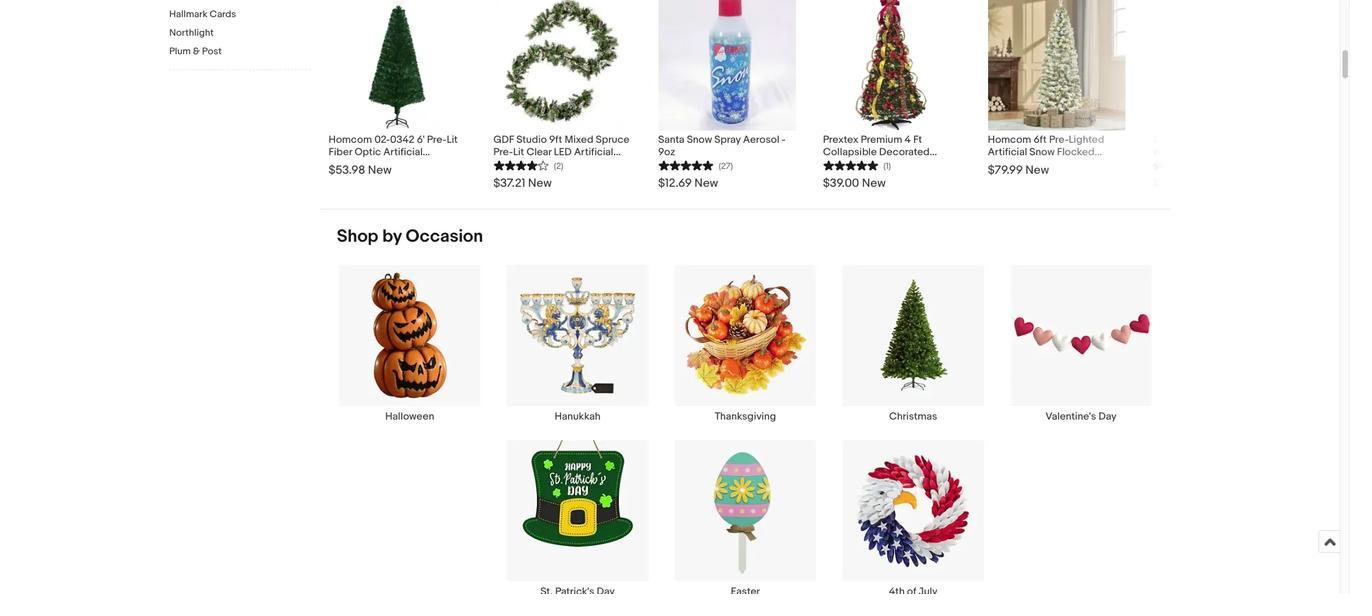 Task type: vqa. For each thing, say whether or not it's contained in the screenshot.
(1087)
no



Task type: describe. For each thing, give the bounding box(es) containing it.
halloween
[[385, 410, 434, 423]]

new for $37.21 new
[[528, 176, 552, 190]]

(2) link
[[493, 158, 563, 171]]

post
[[202, 45, 222, 57]]

hanukkah
[[555, 410, 601, 423]]

4 out of 5 stars image
[[493, 158, 548, 171]]

spruce
[[596, 133, 630, 146]]

mixed
[[565, 133, 593, 146]]

green
[[408, 158, 438, 171]]

hallmark cards northlight plum & post
[[169, 8, 236, 57]]

- inside santa snow spray aerosol - 9oz
[[782, 133, 786, 146]]

valentine's day link
[[997, 264, 1165, 423]]

lit inside gdf studio 9ft mixed spruce pre-lit clear led artificial christmas garland
[[513, 145, 524, 158]]

artificial inside gdf studio 9ft mixed spruce pre-lit clear led artificial christmas garland
[[574, 145, 613, 158]]

pre- inside homcom 02-0342 6' pre-lit fiber optic artificial christmas tree - green
[[427, 133, 447, 146]]

(1) link
[[823, 158, 891, 171]]

fiber
[[329, 145, 352, 158]]

valentine's day
[[1046, 410, 1117, 423]]

day
[[1099, 410, 1117, 423]]

led
[[554, 145, 572, 158]]

new for $39.00 new
[[862, 176, 886, 190]]

gdf studio 9ft mixed spruce pre-lit clear led artificial christmas garland
[[493, 133, 630, 171]]

new for $53.98 new
[[368, 163, 392, 177]]

hallmark
[[169, 8, 208, 20]]

valentine's
[[1046, 410, 1096, 423]]

$79.99 new
[[988, 163, 1049, 177]]

$53.98 new
[[329, 163, 392, 177]]

hanukkah link
[[494, 264, 662, 423]]

halloween link
[[326, 264, 494, 423]]

christmas inside gdf studio 9ft mixed spruce pre-lit clear led artificial christmas garland
[[493, 158, 542, 171]]

aerosol
[[743, 133, 779, 146]]

homcom 02-0342 6' pre-lit fiber optic artificial christmas tree - green image
[[329, 0, 466, 130]]

homcom
[[329, 133, 372, 146]]

santa
[[658, 133, 685, 146]]

pvc
[[1174, 133, 1194, 146]]

(1)
[[883, 160, 891, 171]]

tree inside homcom 02-0342 6' pre-lit fiber optic artificial christmas tree - green
[[379, 158, 400, 171]]

new for $79.99 new
[[1025, 163, 1049, 177]]

5 out of 5 stars image
[[823, 158, 878, 171]]

02-
[[374, 133, 390, 146]]

clear
[[526, 145, 551, 158]]

- inside homcom 02-0342 6' pre-lit fiber optic artificial christmas tree - green
[[402, 158, 406, 171]]

0342
[[390, 133, 414, 146]]

spray
[[714, 133, 741, 146]]

pre- inside gdf studio 9ft mixed spruce pre-lit clear led artificial christmas garland
[[493, 145, 513, 158]]

$12.69
[[658, 176, 692, 190]]

cards
[[210, 8, 236, 20]]

shop by occasion
[[337, 226, 483, 247]]

homcom 02-0342 6' pre-lit fiber optic artificial christmas tree - green
[[329, 133, 458, 171]]

$39.00 new
[[823, 176, 886, 190]]

homcom 6ft pre-lighted artificial snow flocked christmas tree with warm white led lights - green/white image
[[988, 0, 1125, 130]]

2 ft pvc christmas tree - white link
[[1153, 130, 1290, 158]]

shop
[[337, 226, 378, 247]]

new for $12.69 new
[[695, 176, 718, 190]]

christmas inside 2 ft pvc christmas tree - white
[[1197, 133, 1245, 146]]

northlight link
[[169, 27, 310, 40]]



Task type: locate. For each thing, give the bounding box(es) containing it.
thanksgiving link
[[662, 264, 829, 423]]

thanksgiving
[[715, 410, 776, 423]]

$53.98
[[329, 163, 365, 177]]

new down optic
[[368, 163, 392, 177]]

lit right 6' on the top
[[447, 133, 458, 146]]

4.1 out of 5 stars image
[[1153, 158, 1208, 171]]

2 horizontal spatial -
[[1270, 133, 1274, 146]]

gdf studio 9ft mixed spruce pre-lit clear led artificial christmas garland image
[[493, 0, 631, 130]]

plum
[[169, 45, 191, 57]]

0 horizontal spatial artificial
[[383, 145, 423, 158]]

0 horizontal spatial tree
[[379, 158, 400, 171]]

4.8 out of 5 stars image
[[658, 158, 713, 171]]

christmas
[[1197, 133, 1245, 146], [329, 158, 377, 171], [493, 158, 542, 171], [889, 410, 937, 423]]

lit left clear
[[513, 145, 524, 158]]

new down "(1)"
[[862, 176, 886, 190]]

$37.21
[[493, 176, 525, 190]]

(27)
[[719, 160, 733, 171]]

christmas link
[[829, 264, 997, 423]]

&
[[193, 45, 200, 57]]

new down (2) link
[[528, 176, 552, 190]]

snow
[[687, 133, 712, 146]]

gdf studio 9ft mixed spruce pre-lit clear led artificial christmas garland link
[[493, 130, 631, 171]]

0 horizontal spatial lit
[[447, 133, 458, 146]]

2 artificial from the left
[[574, 145, 613, 158]]

2 ft pvc christmas tree - white
[[1153, 133, 1274, 158]]

hallmark cards link
[[169, 8, 310, 21]]

$79.99
[[988, 163, 1023, 177]]

0 horizontal spatial pre-
[[427, 133, 447, 146]]

optic
[[354, 145, 381, 158]]

pre- right 6' on the top
[[427, 133, 447, 146]]

1 horizontal spatial -
[[782, 133, 786, 146]]

$13.50
[[1153, 176, 1187, 190]]

lit inside homcom 02-0342 6' pre-lit fiber optic artificial christmas tree - green
[[447, 133, 458, 146]]

homcom 02-0342 6' pre-lit fiber optic artificial christmas tree - green link
[[329, 130, 466, 171]]

9oz
[[658, 145, 675, 158]]

$39.00
[[823, 176, 859, 190]]

northlight
[[169, 27, 214, 38]]

- inside 2 ft pvc christmas tree - white
[[1270, 133, 1274, 146]]

new down 4.1 out of 5 stars image
[[1190, 176, 1213, 190]]

9ft
[[549, 133, 562, 146]]

-
[[782, 133, 786, 146], [1270, 133, 1274, 146], [402, 158, 406, 171]]

by
[[382, 226, 402, 247]]

prextex premium 4 ft collapsible decorated christmas tree w/ lights pop-up image
[[829, 0, 954, 130]]

pre- left studio
[[493, 145, 513, 158]]

white
[[1153, 145, 1180, 158]]

lit
[[447, 133, 458, 146], [513, 145, 524, 158]]

new for $13.50 new
[[1190, 176, 1213, 190]]

1 vertical spatial tree
[[379, 158, 400, 171]]

artificial
[[383, 145, 423, 158], [574, 145, 613, 158]]

garland
[[544, 158, 581, 171]]

$12.69 new
[[658, 176, 718, 190]]

0 vertical spatial tree
[[1247, 133, 1268, 146]]

santa snow spray aerosol - 9oz link
[[658, 130, 796, 158]]

(2)
[[554, 160, 563, 171]]

santa snow spray aerosol - 9oz image
[[658, 0, 796, 130]]

santa snow spray aerosol - 9oz
[[658, 133, 786, 158]]

1 horizontal spatial pre-
[[493, 145, 513, 158]]

2
[[1153, 133, 1158, 146]]

new
[[368, 163, 392, 177], [1025, 163, 1049, 177], [528, 176, 552, 190], [695, 176, 718, 190], [862, 176, 886, 190], [1190, 176, 1213, 190]]

0 horizontal spatial -
[[402, 158, 406, 171]]

tree inside 2 ft pvc christmas tree - white
[[1247, 133, 1268, 146]]

pre-
[[427, 133, 447, 146], [493, 145, 513, 158]]

plum & post link
[[169, 45, 310, 58]]

ft
[[1161, 133, 1171, 146]]

1 artificial from the left
[[383, 145, 423, 158]]

new right $79.99
[[1025, 163, 1049, 177]]

$13.50 new
[[1153, 176, 1213, 190]]

christmas inside homcom 02-0342 6' pre-lit fiber optic artificial christmas tree - green
[[329, 158, 377, 171]]

1 horizontal spatial tree
[[1247, 133, 1268, 146]]

studio
[[516, 133, 547, 146]]

1 horizontal spatial lit
[[513, 145, 524, 158]]

6'
[[417, 133, 425, 146]]

artificial inside homcom 02-0342 6' pre-lit fiber optic artificial christmas tree - green
[[383, 145, 423, 158]]

occasion
[[406, 226, 483, 247]]

tree
[[1247, 133, 1268, 146], [379, 158, 400, 171]]

gdf
[[493, 133, 514, 146]]

1 horizontal spatial artificial
[[574, 145, 613, 158]]

$37.21 new
[[493, 176, 552, 190]]

new down (27) link
[[695, 176, 718, 190]]

(27) link
[[658, 158, 733, 171]]



